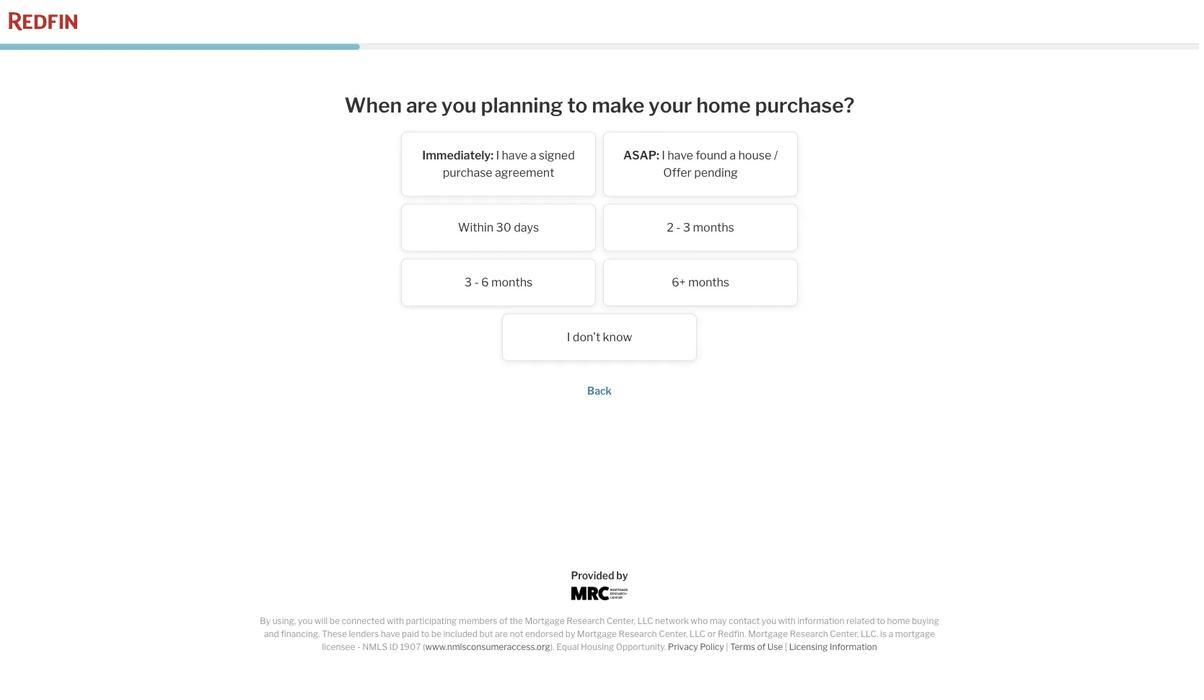 Task type: vqa. For each thing, say whether or not it's contained in the screenshot.
the right |
yes



Task type: locate. For each thing, give the bounding box(es) containing it.
not
[[510, 629, 523, 639]]

a right found
[[730, 148, 736, 162]]

by up mortgage research center image
[[617, 569, 628, 582]]

2 horizontal spatial have
[[668, 148, 693, 162]]

housing
[[581, 642, 614, 652]]

licensing information link
[[789, 642, 877, 652]]

immediately:
[[422, 148, 494, 162]]

but
[[480, 629, 493, 639]]

1 horizontal spatial you
[[442, 93, 477, 117]]

of
[[499, 616, 508, 626], [757, 642, 766, 652]]

0 horizontal spatial with
[[387, 616, 404, 626]]

0 vertical spatial 3
[[683, 221, 691, 235]]

have inside the i have a signed purchase agreement
[[502, 148, 528, 162]]

1907
[[400, 642, 421, 652]]

with
[[387, 616, 404, 626], [778, 616, 796, 626]]

6+ months
[[672, 275, 730, 289]]

1 horizontal spatial i
[[567, 330, 570, 344]]

by up equal
[[566, 629, 575, 639]]

i inside the i have a signed purchase agreement
[[496, 148, 499, 162]]

1 horizontal spatial llc
[[690, 629, 706, 639]]

| right 'use'
[[785, 642, 787, 652]]

1 horizontal spatial a
[[730, 148, 736, 162]]

0 horizontal spatial to
[[421, 629, 429, 639]]

use
[[768, 642, 783, 652]]

research up housing
[[567, 616, 605, 626]]

policy
[[700, 642, 724, 652]]

redfin.
[[718, 629, 746, 639]]

-
[[676, 221, 681, 235], [474, 275, 479, 289], [357, 642, 361, 652]]

1 vertical spatial -
[[474, 275, 479, 289]]

connected
[[342, 616, 385, 626]]

are left not
[[495, 629, 508, 639]]

members
[[459, 616, 498, 626]]

0 horizontal spatial 3
[[465, 275, 472, 289]]

months right 2
[[693, 221, 734, 235]]

research up licensing
[[790, 629, 828, 639]]

to
[[567, 93, 588, 117], [877, 616, 885, 626], [421, 629, 429, 639]]

www.nmlsconsumeraccess.org ). equal housing opportunity. privacy policy | terms of use | licensing information
[[425, 642, 877, 652]]

home purchase?
[[697, 93, 855, 117]]

1 vertical spatial of
[[757, 642, 766, 652]]

i don't know
[[567, 330, 632, 344]]

0 horizontal spatial be
[[330, 616, 340, 626]]

1 horizontal spatial be
[[431, 629, 442, 639]]

| down redfin.
[[726, 642, 728, 652]]

0 horizontal spatial by
[[566, 629, 575, 639]]

1 horizontal spatial of
[[757, 642, 766, 652]]

1 horizontal spatial -
[[474, 275, 479, 289]]

provided
[[571, 569, 614, 582]]

financing.
[[281, 629, 320, 639]]

mortgage up endorsed
[[525, 616, 565, 626]]

a inside asap: i have found a house / offer pending
[[730, 148, 736, 162]]

0 horizontal spatial are
[[406, 93, 437, 117]]

to up is
[[877, 616, 885, 626]]

2 horizontal spatial center,
[[830, 629, 859, 639]]

will
[[315, 616, 328, 626]]

of left the
[[499, 616, 508, 626]]

are right when at the top left of page
[[406, 93, 437, 117]]

center, up information
[[830, 629, 859, 639]]

1 horizontal spatial with
[[778, 616, 796, 626]]

llc up privacy policy link in the bottom right of the page
[[690, 629, 706, 639]]

licensee
[[322, 642, 355, 652]]

0 vertical spatial -
[[676, 221, 681, 235]]

- inside by using, you will be connected with participating members of the mortgage research center, llc network who may contact you with information related to home buying and financing. these lenders have paid to be included but are not endorsed by mortgage research center, llc or redfin. mortgage research center, llc. is a mortgage licensee - nmls id 1907 (
[[357, 642, 361, 652]]

a
[[530, 148, 536, 162], [730, 148, 736, 162], [889, 629, 894, 639]]

information
[[830, 642, 877, 652]]

2 horizontal spatial to
[[877, 616, 885, 626]]

back button
[[588, 385, 612, 397]]

or
[[708, 629, 716, 639]]

have up id
[[381, 629, 400, 639]]

1 vertical spatial 3
[[465, 275, 472, 289]]

center,
[[607, 616, 636, 626], [659, 629, 688, 639], [830, 629, 859, 639]]

llc
[[637, 616, 653, 626], [690, 629, 706, 639]]

1 horizontal spatial are
[[495, 629, 508, 639]]

3 left 6
[[465, 275, 472, 289]]

1 vertical spatial by
[[566, 629, 575, 639]]

i right asap:
[[662, 148, 665, 162]]

2 vertical spatial -
[[357, 642, 361, 652]]

1 horizontal spatial center,
[[659, 629, 688, 639]]

equal
[[557, 642, 579, 652]]

by inside by using, you will be connected with participating members of the mortgage research center, llc network who may contact you with information related to home buying and financing. these lenders have paid to be included but are not endorsed by mortgage research center, llc or redfin. mortgage research center, llc. is a mortgage licensee - nmls id 1907 (
[[566, 629, 575, 639]]

to left make
[[567, 93, 588, 117]]

3
[[683, 221, 691, 235], [465, 275, 472, 289]]

planning
[[481, 93, 563, 117]]

may
[[710, 616, 727, 626]]

licensing
[[789, 642, 828, 652]]

found
[[696, 148, 727, 162]]

have inside by using, you will be connected with participating members of the mortgage research center, llc network who may contact you with information related to home buying and financing. these lenders have paid to be included but are not endorsed by mortgage research center, llc or redfin. mortgage research center, llc. is a mortgage licensee - nmls id 1907 (
[[381, 629, 400, 639]]

with up paid
[[387, 616, 404, 626]]

2 horizontal spatial mortgage
[[748, 629, 788, 639]]

are inside by using, you will be connected with participating members of the mortgage research center, llc network who may contact you with information related to home buying and financing. these lenders have paid to be included but are not endorsed by mortgage research center, llc or redfin. mortgage research center, llc. is a mortgage licensee - nmls id 1907 (
[[495, 629, 508, 639]]

asap: i have found a house / offer pending
[[623, 148, 778, 180]]

0 horizontal spatial of
[[499, 616, 508, 626]]

0 horizontal spatial |
[[726, 642, 728, 652]]

center, down network
[[659, 629, 688, 639]]

i up "agreement"
[[496, 148, 499, 162]]

1 with from the left
[[387, 616, 404, 626]]

center, up opportunity.
[[607, 616, 636, 626]]

mortgage
[[895, 629, 935, 639]]

2 horizontal spatial -
[[676, 221, 681, 235]]

30
[[496, 221, 511, 235]]

a up "agreement"
[[530, 148, 536, 162]]

|
[[726, 642, 728, 652], [785, 642, 787, 652]]

months right 6
[[491, 275, 533, 289]]

- left 6
[[474, 275, 479, 289]]

1 | from the left
[[726, 642, 728, 652]]

these
[[322, 629, 347, 639]]

back
[[588, 385, 612, 397]]

- down lenders
[[357, 642, 361, 652]]

mortgage
[[525, 616, 565, 626], [577, 629, 617, 639], [748, 629, 788, 639]]

1 horizontal spatial by
[[617, 569, 628, 582]]

0 horizontal spatial have
[[381, 629, 400, 639]]

a right is
[[889, 629, 894, 639]]

0 horizontal spatial research
[[567, 616, 605, 626]]

to up (
[[421, 629, 429, 639]]

have
[[502, 148, 528, 162], [668, 148, 693, 162], [381, 629, 400, 639]]

be up these at the bottom
[[330, 616, 340, 626]]

2 horizontal spatial i
[[662, 148, 665, 162]]

you right contact
[[762, 616, 777, 626]]

0 horizontal spatial -
[[357, 642, 361, 652]]

with up 'use'
[[778, 616, 796, 626]]

0 horizontal spatial you
[[298, 616, 313, 626]]

1 horizontal spatial mortgage
[[577, 629, 617, 639]]

0 horizontal spatial a
[[530, 148, 536, 162]]

months
[[693, 221, 734, 235], [491, 275, 533, 289], [688, 275, 730, 289]]

signed
[[539, 148, 575, 162]]

buying
[[912, 616, 939, 626]]

0 vertical spatial to
[[567, 93, 588, 117]]

1 vertical spatial be
[[431, 629, 442, 639]]

within
[[458, 221, 494, 235]]

i
[[496, 148, 499, 162], [662, 148, 665, 162], [567, 330, 570, 344]]

0 vertical spatial of
[[499, 616, 508, 626]]

be down participating
[[431, 629, 442, 639]]

you up immediately:
[[442, 93, 477, 117]]

mortgage up housing
[[577, 629, 617, 639]]

2 horizontal spatial a
[[889, 629, 894, 639]]

by
[[260, 616, 271, 626]]

- right 2
[[676, 221, 681, 235]]

of left 'use'
[[757, 642, 766, 652]]

by
[[617, 569, 628, 582], [566, 629, 575, 639]]

make
[[592, 93, 645, 117]]

1 horizontal spatial |
[[785, 642, 787, 652]]

have up 'offer'
[[668, 148, 693, 162]]

privacy policy link
[[668, 642, 724, 652]]

1 horizontal spatial have
[[502, 148, 528, 162]]

0 vertical spatial llc
[[637, 616, 653, 626]]

you
[[442, 93, 477, 117], [298, 616, 313, 626], [762, 616, 777, 626]]

you up financing.
[[298, 616, 313, 626]]

0 vertical spatial are
[[406, 93, 437, 117]]

are
[[406, 93, 437, 117], [495, 629, 508, 639]]

be
[[330, 616, 340, 626], [431, 629, 442, 639]]

months right 6+
[[688, 275, 730, 289]]

endorsed
[[525, 629, 564, 639]]

asap:
[[623, 148, 659, 162]]

of inside by using, you will be connected with participating members of the mortgage research center, llc network who may contact you with information related to home buying and financing. these lenders have paid to be included but are not endorsed by mortgage research center, llc or redfin. mortgage research center, llc. is a mortgage licensee - nmls id 1907 (
[[499, 616, 508, 626]]

1 vertical spatial are
[[495, 629, 508, 639]]

mortgage up 'use'
[[748, 629, 788, 639]]

0 horizontal spatial i
[[496, 148, 499, 162]]

1 horizontal spatial 3
[[683, 221, 691, 235]]

(
[[423, 642, 425, 652]]

3 right 2
[[683, 221, 691, 235]]

- for 3
[[676, 221, 681, 235]]

within 30 days
[[458, 221, 539, 235]]

).
[[550, 642, 555, 652]]

have up "agreement"
[[502, 148, 528, 162]]

research up opportunity.
[[619, 629, 657, 639]]

research
[[567, 616, 605, 626], [619, 629, 657, 639], [790, 629, 828, 639]]

3 - 6 months
[[465, 275, 533, 289]]

i left don't
[[567, 330, 570, 344]]

days
[[514, 221, 539, 235]]

llc up opportunity.
[[637, 616, 653, 626]]

contact
[[729, 616, 760, 626]]

id
[[389, 642, 398, 652]]



Task type: describe. For each thing, give the bounding box(es) containing it.
when are you planning to make your home purchase? option group
[[311, 132, 888, 368]]

2 horizontal spatial research
[[790, 629, 828, 639]]

included
[[443, 629, 478, 639]]

offer
[[663, 166, 692, 180]]

when
[[345, 93, 402, 117]]

know
[[603, 330, 632, 344]]

home
[[887, 616, 910, 626]]

a inside the i have a signed purchase agreement
[[530, 148, 536, 162]]

information
[[798, 616, 845, 626]]

2 - 3 months
[[667, 221, 734, 235]]

i for know
[[567, 330, 570, 344]]

network
[[655, 616, 689, 626]]

paid
[[402, 629, 419, 639]]

1 horizontal spatial research
[[619, 629, 657, 639]]

2 horizontal spatial you
[[762, 616, 777, 626]]

2 | from the left
[[785, 642, 787, 652]]

privacy
[[668, 642, 698, 652]]

your
[[649, 93, 692, 117]]

2 with from the left
[[778, 616, 796, 626]]

/
[[774, 148, 778, 162]]

lenders
[[349, 629, 379, 639]]

6+
[[672, 275, 686, 289]]

llc.
[[861, 629, 879, 639]]

6
[[481, 275, 489, 289]]

0 horizontal spatial llc
[[637, 616, 653, 626]]

- for 6
[[474, 275, 479, 289]]

you for using,
[[298, 616, 313, 626]]

related
[[847, 616, 875, 626]]

1 vertical spatial to
[[877, 616, 885, 626]]

months for 2 - 3 months
[[693, 221, 734, 235]]

terms
[[730, 642, 756, 652]]

www.nmlsconsumeraccess.org
[[425, 642, 550, 652]]

and
[[264, 629, 279, 639]]

i for a
[[496, 148, 499, 162]]

of for members
[[499, 616, 508, 626]]

is
[[880, 629, 887, 639]]

house
[[739, 148, 772, 162]]

opportunity.
[[616, 642, 666, 652]]

using,
[[273, 616, 296, 626]]

2
[[667, 221, 674, 235]]

www.nmlsconsumeraccess.org link
[[425, 642, 550, 652]]

0 vertical spatial by
[[617, 569, 628, 582]]

participating
[[406, 616, 457, 626]]

the
[[510, 616, 523, 626]]

months for 3 - 6 months
[[491, 275, 533, 289]]

0 horizontal spatial mortgage
[[525, 616, 565, 626]]

terms of use link
[[730, 642, 783, 652]]

purchase
[[443, 166, 493, 180]]

have inside asap: i have found a house / offer pending
[[668, 148, 693, 162]]

0 vertical spatial be
[[330, 616, 340, 626]]

2 vertical spatial to
[[421, 629, 429, 639]]

pending
[[694, 166, 738, 180]]

by using, you will be connected with participating members of the mortgage research center, llc network who may contact you with information related to home buying and financing. these lenders have paid to be included but are not endorsed by mortgage research center, llc or redfin. mortgage research center, llc. is a mortgage licensee - nmls id 1907 (
[[260, 616, 939, 652]]

who
[[691, 616, 708, 626]]

agreement
[[495, 166, 554, 180]]

nmls
[[362, 642, 388, 652]]

don't
[[573, 330, 600, 344]]

i have a signed purchase agreement
[[443, 148, 575, 180]]

mortgage research center image
[[572, 587, 628, 600]]

i inside asap: i have found a house / offer pending
[[662, 148, 665, 162]]

of for terms
[[757, 642, 766, 652]]

a inside by using, you will be connected with participating members of the mortgage research center, llc network who may contact you with information related to home buying and financing. these lenders have paid to be included but are not endorsed by mortgage research center, llc or redfin. mortgage research center, llc. is a mortgage licensee - nmls id 1907 (
[[889, 629, 894, 639]]

0 horizontal spatial center,
[[607, 616, 636, 626]]

you for are
[[442, 93, 477, 117]]

1 vertical spatial llc
[[690, 629, 706, 639]]

1 horizontal spatial to
[[567, 93, 588, 117]]

when are you planning to make your home purchase?
[[345, 93, 855, 117]]

provided by
[[571, 569, 628, 582]]



